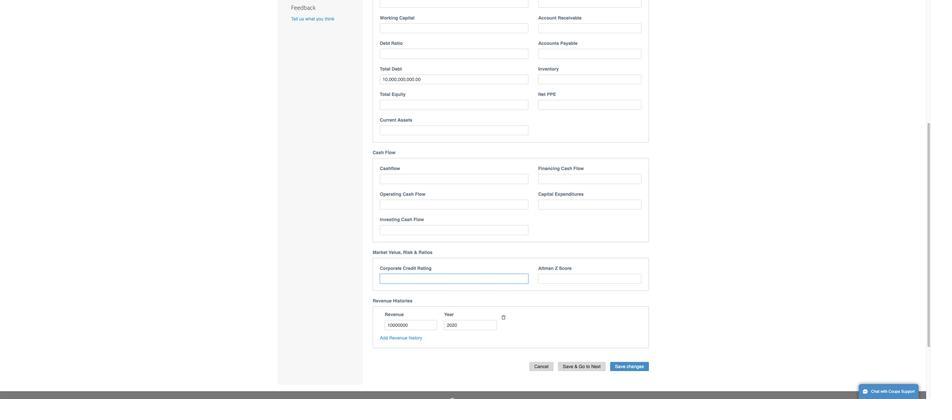Task type: vqa. For each thing, say whether or not it's contained in the screenshot.
'Create a discoverable profile' link
no



Task type: describe. For each thing, give the bounding box(es) containing it.
revenue histories
[[373, 299, 412, 304]]

tell us what you think
[[291, 16, 334, 22]]

1 horizontal spatial capital
[[538, 192, 553, 197]]

save changes button
[[610, 363, 649, 372]]

operating
[[380, 192, 401, 197]]

add revenue history
[[380, 336, 422, 341]]

revenue for revenue
[[385, 313, 404, 318]]

investing cash flow
[[380, 217, 424, 223]]

Working Capital text field
[[380, 23, 528, 33]]

accounts payable
[[538, 41, 578, 46]]

credit
[[403, 266, 416, 271]]

flow for investing cash flow
[[414, 217, 424, 223]]

total debt
[[380, 66, 402, 72]]

accounts
[[538, 41, 559, 46]]

flow up cashflow in the top of the page
[[385, 150, 395, 156]]

cashflow
[[380, 166, 400, 171]]

current assets
[[380, 118, 412, 123]]

Current Assets text field
[[380, 126, 528, 136]]

Accounts Payable text field
[[538, 49, 642, 59]]

flow for operating cash flow
[[415, 192, 425, 197]]

Total Debt text field
[[380, 75, 528, 84]]

save for save & go to next
[[563, 364, 573, 370]]

net ppe
[[538, 92, 556, 97]]

Corporate Credit Rating text field
[[380, 274, 528, 284]]

current
[[380, 118, 396, 123]]

you
[[316, 16, 324, 22]]

changes
[[627, 364, 644, 370]]

support
[[901, 390, 915, 394]]

go
[[579, 364, 585, 370]]

financing cash flow
[[538, 166, 584, 171]]

working capital
[[380, 15, 414, 20]]

think
[[325, 16, 334, 22]]

feedback
[[291, 4, 315, 11]]

operating cash flow
[[380, 192, 425, 197]]

z
[[555, 266, 558, 271]]

with
[[880, 390, 887, 394]]

coupa
[[889, 390, 900, 394]]

debt ratio
[[380, 41, 403, 46]]

save for save changes
[[615, 364, 625, 370]]

inventory
[[538, 66, 559, 72]]

Cashflow text field
[[380, 174, 528, 184]]

market
[[373, 250, 387, 255]]

Account Receivable text field
[[538, 23, 642, 33]]

Net PPE text field
[[538, 100, 642, 110]]

account receivable
[[538, 15, 582, 20]]

investing
[[380, 217, 400, 223]]

altman
[[538, 266, 554, 271]]

flow for financing cash flow
[[573, 166, 584, 171]]

Financing Cash Flow text field
[[538, 174, 642, 184]]

Inventory text field
[[538, 75, 642, 84]]

year
[[444, 313, 454, 318]]

what
[[305, 16, 315, 22]]

Altman Z Score text field
[[538, 274, 642, 284]]

0 horizontal spatial debt
[[380, 41, 390, 46]]

market value, risk & ratios
[[373, 250, 432, 255]]

tell
[[291, 16, 298, 22]]

Other Liabilities text field
[[538, 0, 642, 8]]

ratio
[[391, 41, 403, 46]]

financing
[[538, 166, 560, 171]]

score
[[559, 266, 572, 271]]

risk
[[403, 250, 413, 255]]

cash for financing cash flow
[[561, 166, 572, 171]]

receivable
[[558, 15, 582, 20]]

cash for investing cash flow
[[401, 217, 412, 223]]

corporate
[[380, 266, 402, 271]]

add revenue history button
[[380, 335, 422, 342]]

revenue inside button
[[389, 336, 407, 341]]



Task type: locate. For each thing, give the bounding box(es) containing it.
save & go to next
[[563, 364, 601, 370]]

1 vertical spatial &
[[575, 364, 578, 370]]

ppe
[[547, 92, 556, 97]]

Total Equity text field
[[380, 100, 528, 110]]

chat
[[871, 390, 879, 394]]

1 total from the top
[[380, 66, 390, 72]]

capital expenditures
[[538, 192, 584, 197]]

coupa supplier portal image
[[447, 399, 479, 400]]

save
[[563, 364, 573, 370], [615, 364, 625, 370]]

flow up 'financing cash flow' text box
[[573, 166, 584, 171]]

flow
[[385, 150, 395, 156], [573, 166, 584, 171], [415, 192, 425, 197], [414, 217, 424, 223]]

payable
[[560, 41, 578, 46]]

0 horizontal spatial save
[[563, 364, 573, 370]]

0 vertical spatial debt
[[380, 41, 390, 46]]

next
[[591, 364, 601, 370]]

Capital Expenditures text field
[[538, 200, 642, 210]]

cash up cashflow in the top of the page
[[373, 150, 384, 156]]

revenue down revenue histories
[[385, 313, 404, 318]]

total for total debt
[[380, 66, 390, 72]]

revenue left histories
[[373, 299, 392, 304]]

chat with coupa support
[[871, 390, 915, 394]]

1 horizontal spatial debt
[[392, 66, 402, 72]]

rating
[[417, 266, 432, 271]]

tell us what you think button
[[291, 16, 334, 22]]

total
[[380, 66, 390, 72], [380, 92, 390, 97]]

corporate credit rating
[[380, 266, 432, 271]]

0 vertical spatial revenue
[[373, 299, 392, 304]]

cash for operating cash flow
[[403, 192, 414, 197]]

cash right investing
[[401, 217, 412, 223]]

1 vertical spatial total
[[380, 92, 390, 97]]

equity
[[392, 92, 406, 97]]

Operating Cash Flow text field
[[380, 200, 528, 210]]

flow right operating at the top left
[[415, 192, 425, 197]]

2 vertical spatial revenue
[[389, 336, 407, 341]]

0 vertical spatial capital
[[399, 15, 414, 20]]

save left go
[[563, 364, 573, 370]]

&
[[414, 250, 417, 255], [575, 364, 578, 370]]

assets
[[397, 118, 412, 123]]

1 vertical spatial capital
[[538, 192, 553, 197]]

chat with coupa support button
[[859, 385, 919, 400]]

total for total equity
[[380, 92, 390, 97]]

us
[[299, 16, 304, 22]]

1 vertical spatial revenue
[[385, 313, 404, 318]]

debt
[[380, 41, 390, 46], [392, 66, 402, 72]]

Revenue text field
[[385, 321, 437, 331]]

value,
[[389, 250, 402, 255]]

Debt Ratio text field
[[380, 49, 528, 59]]

0 vertical spatial total
[[380, 66, 390, 72]]

1 vertical spatial debt
[[392, 66, 402, 72]]

total equity
[[380, 92, 406, 97]]

save left changes
[[615, 364, 625, 370]]

0 horizontal spatial &
[[414, 250, 417, 255]]

account
[[538, 15, 556, 20]]

2 total from the top
[[380, 92, 390, 97]]

Year text field
[[444, 321, 497, 331]]

debt left the ratio in the left top of the page
[[380, 41, 390, 46]]

to
[[586, 364, 590, 370]]

0 vertical spatial &
[[414, 250, 417, 255]]

capital left expenditures
[[538, 192, 553, 197]]

history
[[409, 336, 422, 341]]

add
[[380, 336, 388, 341]]

capital right working
[[399, 15, 414, 20]]

cash
[[373, 150, 384, 156], [561, 166, 572, 171], [403, 192, 414, 197], [401, 217, 412, 223]]

1 horizontal spatial save
[[615, 364, 625, 370]]

ratios
[[419, 250, 432, 255]]

& right risk
[[414, 250, 417, 255]]

1 save from the left
[[563, 364, 573, 370]]

cancel link
[[529, 363, 553, 372]]

capital
[[399, 15, 414, 20], [538, 192, 553, 197]]

& inside save & go to next button
[[575, 364, 578, 370]]

Investing Cash Flow text field
[[380, 226, 528, 235]]

debt down the ratio in the left top of the page
[[392, 66, 402, 72]]

1 horizontal spatial &
[[575, 364, 578, 370]]

altman z score
[[538, 266, 572, 271]]

Total Assets text field
[[380, 0, 528, 8]]

revenue
[[373, 299, 392, 304], [385, 313, 404, 318], [389, 336, 407, 341]]

histories
[[393, 299, 412, 304]]

revenue right the add
[[389, 336, 407, 341]]

cash right the financing on the top right of page
[[561, 166, 572, 171]]

expenditures
[[555, 192, 584, 197]]

total left equity
[[380, 92, 390, 97]]

0 horizontal spatial capital
[[399, 15, 414, 20]]

cash right operating at the top left
[[403, 192, 414, 197]]

& left go
[[575, 364, 578, 370]]

cash flow
[[373, 150, 395, 156]]

save changes
[[615, 364, 644, 370]]

2 save from the left
[[615, 364, 625, 370]]

cancel
[[534, 364, 549, 370]]

working
[[380, 15, 398, 20]]

revenue for revenue histories
[[373, 299, 392, 304]]

save & go to next button
[[558, 363, 606, 372]]

total down the debt ratio in the left of the page
[[380, 66, 390, 72]]

flow right investing
[[414, 217, 424, 223]]

net
[[538, 92, 546, 97]]



